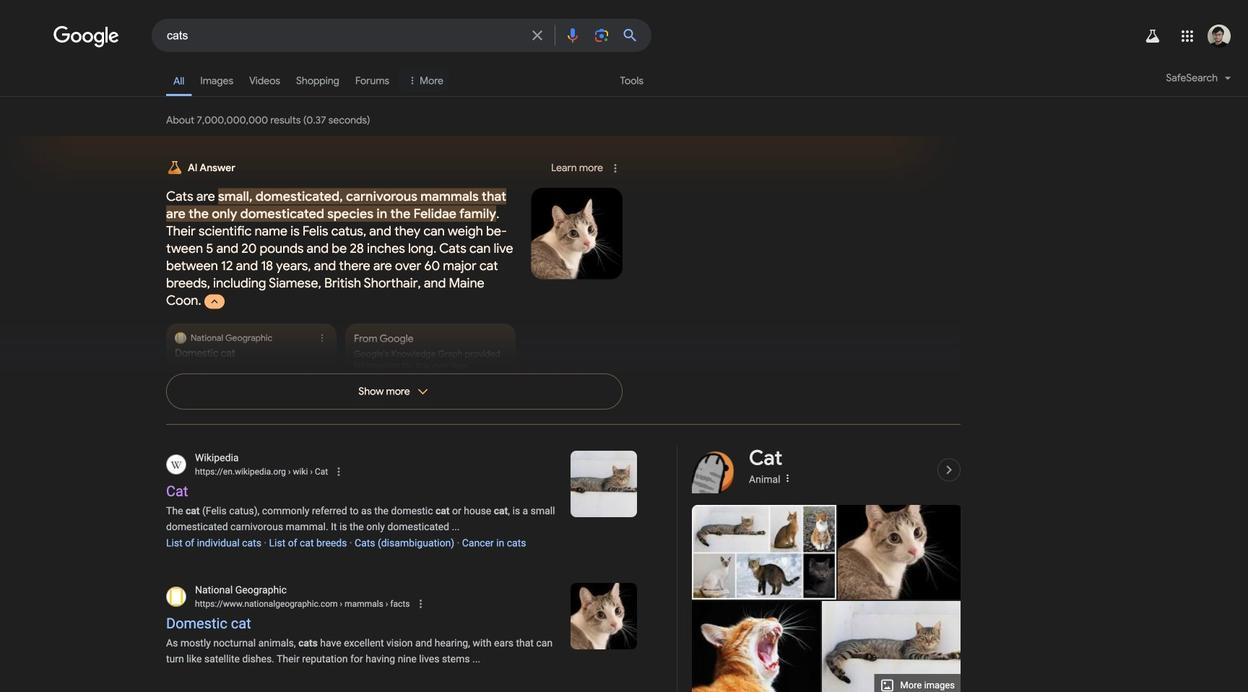 Task type: locate. For each thing, give the bounding box(es) containing it.
upload.wikimedia.org/wikipedia/commons/0/0b/cat_po... image
[[692, 505, 837, 600]]

1 vertical spatial domestic cat image
[[838, 477, 961, 600]]

None text field
[[195, 465, 328, 478], [195, 597, 410, 610], [338, 599, 410, 609], [195, 465, 328, 478], [195, 597, 410, 610], [338, 599, 410, 609]]

cats from www.nationalgeographic.com image
[[571, 583, 637, 649]]

None text field
[[286, 467, 328, 477]]

0 horizontal spatial domestic cat image
[[531, 188, 623, 279]]

search labs image
[[1144, 27, 1162, 45]]

navigation
[[0, 64, 1248, 105]]

None search field
[[0, 18, 652, 52]]

search by image image
[[593, 27, 610, 44]]

Search text field
[[167, 20, 520, 51]]

heading
[[749, 446, 783, 470]]

0 vertical spatial domestic cat image
[[531, 188, 623, 279]]

cats from en.wikipedia.org image
[[571, 451, 637, 517]]

list
[[166, 324, 623, 380]]

domestic cat image
[[531, 188, 623, 279], [838, 477, 961, 600]]



Task type: vqa. For each thing, say whether or not it's contained in the screenshot.
'cats from www.nationalgeographic.com' image
yes



Task type: describe. For each thing, give the bounding box(es) containing it.
more options image
[[781, 471, 795, 485]]

google image
[[53, 26, 120, 48]]

more options image
[[782, 472, 794, 484]]

1 horizontal spatial domestic cat image
[[838, 477, 961, 600]]

cat | breeds, origins, history, body types, senses, behavior ... image
[[691, 601, 824, 692]]

cat - wikipedia image
[[818, 601, 972, 692]]

search by voice image
[[564, 27, 582, 44]]



